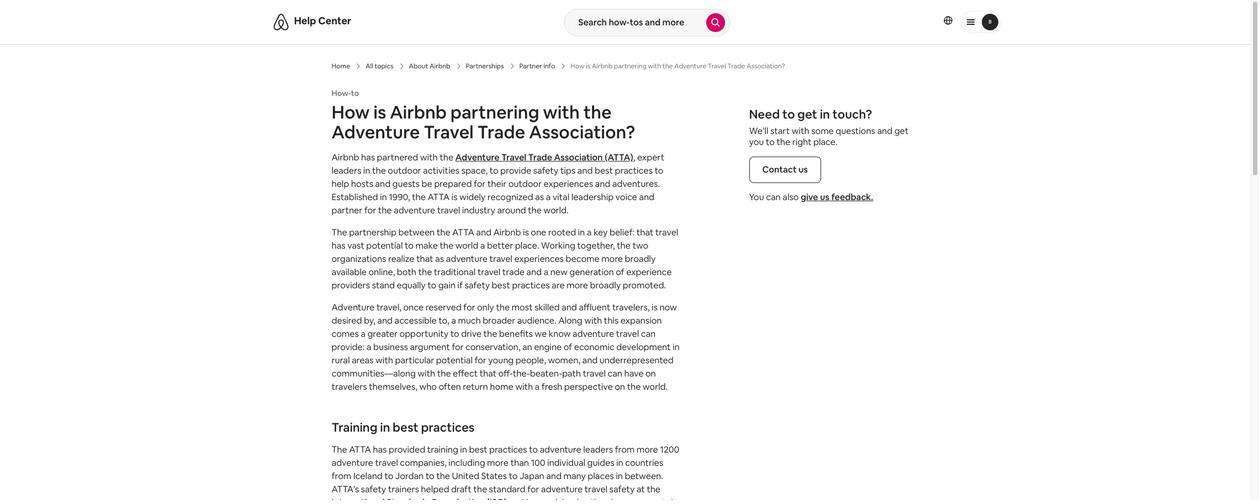 Task type: locate. For each thing, give the bounding box(es) containing it.
and down association
[[577, 165, 593, 177]]

1 vertical spatial the
[[332, 445, 347, 456]]

for up "much"
[[463, 302, 475, 314]]

to up start on the top
[[782, 107, 795, 122]]

1 horizontal spatial that
[[480, 368, 497, 380]]

about
[[409, 62, 428, 71]]

adventure down world
[[446, 253, 488, 265]]

beaten-
[[530, 368, 562, 380]]

potential inside adventure travel, once reserved for only the most skilled and affluent travelers, is now desired by, and accessible to, a much broader audience. along with this expansion comes a greater opportunity to drive the benefits we know adventure travel can provide: a business argument for conservation, an engine of economic development in rural areas with particular potential for young people, women, and underrepresented communities—along with the effect that off-the-beaten-path travel can have on travelers themselves, who often return home with a fresh perspective on the world.
[[436, 355, 473, 367]]

with up the activities at top left
[[420, 152, 438, 163]]

be
[[422, 178, 432, 190]]

adventure
[[394, 205, 435, 216], [446, 253, 488, 265], [573, 329, 614, 340], [540, 445, 581, 456], [332, 458, 373, 469], [541, 484, 583, 496]]

atta up world
[[452, 227, 474, 239]]

adventure inside how is airbnb partnering with the adventure travel trade association?
[[332, 121, 420, 144]]

development
[[616, 342, 671, 353]]

atta inside the partnership between the atta and airbnb is one rooted in a key belief: that travel has vast potential to make the world a better place. working together, the two organizations realize that as adventure travel experiences become more broadly available online, both the traditional travel trade and a new generation of experience providers stand equally to gain if safety best practices are more broadly promoted.
[[452, 227, 474, 239]]

of
[[616, 267, 624, 278], [564, 342, 572, 353]]

contact
[[762, 164, 797, 176]]

the-
[[513, 368, 530, 380]]

promoted.
[[623, 280, 666, 292]]

and down adventures.
[[639, 192, 654, 203]]

1 horizontal spatial broadly
[[625, 253, 656, 265]]

now
[[660, 302, 677, 314]]

can
[[766, 192, 781, 203], [641, 329, 656, 340], [608, 368, 622, 380]]

center
[[318, 14, 351, 27]]

provide
[[500, 165, 531, 177]]

place. inside the partnership between the atta and airbnb is one rooted in a key belief: that travel has vast potential to make the world a better place. working together, the two organizations realize that as adventure travel experiences become more broadly available online, both the traditional travel trade and a new generation of experience providers stand equally to gain if safety best practices are more broadly promoted.
[[515, 240, 539, 252]]

in inside adventure travel, once reserved for only the most skilled and affluent travelers, is now desired by, and accessible to, a much broader audience. along with this expansion comes a greater opportunity to drive the benefits we know adventure travel can provide: a business argument for conservation, an engine of economic development in rural areas with particular potential for young people, women, and underrepresented communities—along with the effect that off-the-beaten-path travel can have on travelers themselves, who often return home with a fresh perspective on the world.
[[673, 342, 680, 353]]

a left vital
[[546, 192, 551, 203]]

1 horizontal spatial potential
[[436, 355, 473, 367]]

1 horizontal spatial as
[[535, 192, 544, 203]]

the for the partnership between the atta and airbnb is one rooted in a key belief: that travel has vast potential to make the world a better place. working together, the two organizations realize that as adventure travel experiences become more broadly available online, both the traditional travel trade and a new generation of experience providers stand equally to gain if safety best practices are more broadly promoted.
[[332, 227, 347, 239]]

the right at
[[647, 484, 661, 496]]

together,
[[577, 240, 615, 252]]

0 horizontal spatial broadly
[[590, 280, 621, 292]]

0 vertical spatial of
[[616, 267, 624, 278]]

world. inside , expert leaders in the outdoor activities space, to provide safety tips and best practices to help hosts and guests be prepared for their outdoor experiences and adventures. established in 1990, the atta is widely recognized as a vital leadership voice and partner for the adventure travel industry around the world.
[[544, 205, 569, 216]]

practices inside the partnership between the atta and airbnb is one rooted in a key belief: that travel has vast potential to make the world a better place. working together, the two organizations realize that as adventure travel experiences become more broadly available online, both the traditional travel trade and a new generation of experience providers stand equally to gain if safety best practices are more broadly promoted.
[[512, 280, 550, 292]]

leaders inside , expert leaders in the outdoor activities space, to provide safety tips and best practices to help hosts and guests be prepared for their outdoor experiences and adventures. established in 1990, the atta is widely recognized as a vital leadership voice and partner for the adventure travel industry around the world.
[[332, 165, 361, 177]]

opportunity
[[400, 329, 449, 340]]

is inside , expert leaders in the outdoor activities space, to provide safety tips and best practices to help hosts and guests be prepared for their outdoor experiences and adventures. established in 1990, the atta is widely recognized as a vital leadership voice and partner for the adventure travel industry around the world.
[[451, 192, 458, 203]]

0 horizontal spatial travel
[[424, 121, 474, 144]]

young
[[488, 355, 514, 367]]

leaders
[[332, 165, 361, 177], [583, 445, 613, 456]]

travel inside how is airbnb partnering with the adventure travel trade association?
[[424, 121, 474, 144]]

0 vertical spatial potential
[[366, 240, 403, 252]]

to up helped at the left bottom
[[426, 471, 434, 483]]

0 vertical spatial travel
[[424, 121, 474, 144]]

0 vertical spatial from
[[615, 445, 635, 456]]

1 vertical spatial of
[[564, 342, 572, 353]]

can up development
[[641, 329, 656, 340]]

0 vertical spatial adventure
[[332, 121, 420, 144]]

travel up the activities at top left
[[424, 121, 474, 144]]

1 horizontal spatial leaders
[[583, 445, 613, 456]]

have
[[624, 368, 644, 380]]

adventure inside the partnership between the atta and airbnb is one rooted in a key belief: that travel has vast potential to make the world a better place. working together, the two organizations realize that as adventure travel experiences become more broadly available online, both the traditional travel trade and a new generation of experience providers stand equally to gain if safety best practices are more broadly promoted.
[[446, 253, 488, 265]]

has left the vast
[[332, 240, 346, 252]]

airbnb has partnered with the adventure travel trade association (atta)
[[332, 152, 633, 163]]

is inside adventure travel, once reserved for only the most skilled and affluent travelers, is now desired by, and accessible to, a much broader audience. along with this expansion comes a greater opportunity to drive the benefits we know adventure travel can provide: a business argument for conservation, an engine of economic development in rural areas with particular potential for young people, women, and underrepresented communities—along with the effect that off-the-beaten-path travel can have on travelers themselves, who often return home with a fresh perspective on the world.
[[652, 302, 658, 314]]

airbnb up better
[[493, 227, 521, 239]]

best inside , expert leaders in the outdoor activities space, to provide safety tips and best practices to help hosts and guests be prepared for their outdoor experiences and adventures. established in 1990, the atta is widely recognized as a vital leadership voice and partner for the adventure travel industry around the world.
[[595, 165, 613, 177]]

place. inside need to get in touch? we'll start with some questions and get you to the right place.
[[813, 136, 838, 148]]

at
[[637, 484, 645, 496]]

partner info link
[[519, 62, 555, 71]]

with down info
[[543, 101, 580, 124]]

to up their on the top
[[490, 165, 498, 177]]

potential up effect
[[436, 355, 473, 367]]

world. inside adventure travel, once reserved for only the most skilled and affluent travelers, is now desired by, and accessible to, a much broader audience. along with this expansion comes a greater opportunity to drive the benefits we know adventure travel can provide: a business argument for conservation, an engine of economic development in rural areas with particular potential for young people, women, and underrepresented communities—along with the effect that off-the-beaten-path travel can have on travelers themselves, who often return home with a fresh perspective on the world.
[[643, 382, 668, 393]]

the up helped at the left bottom
[[436, 471, 450, 483]]

travel down better
[[489, 253, 512, 265]]

broadly down 'generation'
[[590, 280, 621, 292]]

airbnb inside how is airbnb partnering with the adventure travel trade association?
[[390, 101, 447, 124]]

conservation,
[[466, 342, 520, 353]]

2 vertical spatial adventure
[[332, 302, 375, 314]]

is right how
[[373, 101, 386, 124]]

0 horizontal spatial leaders
[[332, 165, 361, 177]]

that left off-
[[480, 368, 497, 380]]

and inside need to get in touch? we'll start with some questions and get you to the right place.
[[877, 125, 893, 137]]

experiences down tips
[[544, 178, 593, 190]]

is
[[373, 101, 386, 124], [451, 192, 458, 203], [523, 227, 529, 239], [652, 302, 658, 314]]

is inside how is airbnb partnering with the adventure travel trade association?
[[373, 101, 386, 124]]

only
[[477, 302, 494, 314]]

0 vertical spatial world.
[[544, 205, 569, 216]]

0 vertical spatial as
[[535, 192, 544, 203]]

trade up provide
[[528, 152, 552, 163]]

adventure inside , expert leaders in the outdoor activities space, to provide safety tips and best practices to help hosts and guests be prepared for their outdoor experiences and adventures. established in 1990, the atta is widely recognized as a vital leadership voice and partner for the adventure travel industry around the world.
[[394, 205, 435, 216]]

0 vertical spatial experiences
[[544, 178, 593, 190]]

1 vertical spatial world.
[[643, 382, 668, 393]]

0 horizontal spatial from
[[332, 471, 351, 483]]

0 horizontal spatial on
[[615, 382, 625, 393]]

japan
[[520, 471, 544, 483]]

0 horizontal spatial atta
[[349, 445, 371, 456]]

more right are
[[567, 280, 588, 292]]

has up hosts
[[361, 152, 375, 163]]

leaders up guides
[[583, 445, 613, 456]]

are
[[552, 280, 565, 292]]

1 horizontal spatial of
[[616, 267, 624, 278]]

0 horizontal spatial world.
[[544, 205, 569, 216]]

established
[[332, 192, 378, 203]]

partnering
[[450, 101, 539, 124]]

as down make
[[435, 253, 444, 265]]

place.
[[813, 136, 838, 148], [515, 240, 539, 252]]

trainers
[[388, 484, 419, 496]]

of up promoted.
[[616, 267, 624, 278]]

of up "women," at the left of the page
[[564, 342, 572, 353]]

world. down vital
[[544, 205, 569, 216]]

return
[[463, 382, 488, 393]]

partner
[[332, 205, 362, 216]]

get
[[798, 107, 817, 122], [894, 125, 909, 137]]

0 vertical spatial place.
[[813, 136, 838, 148]]

1 vertical spatial can
[[641, 329, 656, 340]]

travel up provide
[[501, 152, 526, 163]]

adventure up desired
[[332, 302, 375, 314]]

1 vertical spatial on
[[615, 382, 625, 393]]

2 horizontal spatial that
[[637, 227, 654, 239]]

leaders up help
[[332, 165, 361, 177]]

gain
[[438, 280, 456, 292]]

to left drive
[[450, 329, 459, 340]]

adventure down 1990,
[[394, 205, 435, 216]]

best down trade
[[492, 280, 510, 292]]

particular
[[395, 355, 434, 367]]

need to get in touch? we'll start with some questions and get you to the right place.
[[749, 107, 909, 148]]

travel inside , expert leaders in the outdoor activities space, to provide safety tips and best practices to help hosts and guests be prepared for their outdoor experiences and adventures. established in 1990, the atta is widely recognized as a vital leadership voice and partner for the adventure travel industry around the world.
[[437, 205, 460, 216]]

2 vertical spatial that
[[480, 368, 497, 380]]

how-
[[332, 88, 351, 98]]

between
[[398, 227, 435, 239]]

and up better
[[476, 227, 492, 239]]

1 vertical spatial atta
[[452, 227, 474, 239]]

in
[[820, 107, 830, 122], [363, 165, 370, 177], [380, 192, 387, 203], [578, 227, 585, 239], [673, 342, 680, 353], [380, 420, 390, 436], [460, 445, 467, 456], [616, 458, 623, 469], [616, 471, 623, 483]]

has inside the atta has provided training in best practices to adventure leaders from more 1200 adventure travel companies, including more than 100 individual guides in countries from iceland to jordan to the united states to japan and many places in between. atta's safety trainers helped draft the standard for adventure travel safety at the
[[373, 445, 387, 456]]

0 vertical spatial trade
[[477, 121, 525, 144]]

make
[[416, 240, 438, 252]]

as inside , expert leaders in the outdoor activities space, to provide safety tips and best practices to help hosts and guests be prepared for their outdoor experiences and adventures. established in 1990, the atta is widely recognized as a vital leadership voice and partner for the adventure travel industry around the world.
[[535, 192, 544, 203]]

0 vertical spatial get
[[798, 107, 817, 122]]

best inside the atta has provided training in best practices to adventure leaders from more 1200 adventure travel companies, including more than 100 individual guides in countries from iceland to jordan to the united states to japan and many places in between. atta's safety trainers helped draft the standard for adventure travel safety at the
[[469, 445, 487, 456]]

0 horizontal spatial get
[[798, 107, 817, 122]]

draft
[[451, 484, 471, 496]]

the inside how is airbnb partnering with the adventure travel trade association?
[[583, 101, 612, 124]]

atta down 'training'
[[349, 445, 371, 456]]

the up often
[[437, 368, 451, 380]]

tips
[[560, 165, 576, 177]]

practices down trade
[[512, 280, 550, 292]]

atta's
[[332, 484, 359, 496]]

can right 'you'
[[766, 192, 781, 203]]

1 vertical spatial place.
[[515, 240, 539, 252]]

around
[[497, 205, 526, 216]]

0 horizontal spatial trade
[[477, 121, 525, 144]]

jordan
[[395, 471, 424, 483]]

0 vertical spatial us
[[799, 164, 808, 176]]

travelers
[[332, 382, 367, 393]]

0 horizontal spatial potential
[[366, 240, 403, 252]]

industry
[[462, 205, 495, 216]]

get right questions
[[894, 125, 909, 137]]

home
[[490, 382, 513, 393]]

the
[[583, 101, 612, 124], [777, 136, 790, 148], [440, 152, 453, 163], [372, 165, 386, 177], [412, 192, 426, 203], [378, 205, 392, 216], [528, 205, 542, 216], [437, 227, 450, 239], [440, 240, 454, 252], [617, 240, 631, 252], [418, 267, 432, 278], [496, 302, 510, 314], [483, 329, 497, 340], [437, 368, 451, 380], [627, 382, 641, 393], [436, 471, 450, 483], [473, 484, 487, 496], [647, 484, 661, 496]]

0 vertical spatial atta
[[428, 192, 450, 203]]

1 horizontal spatial place.
[[813, 136, 838, 148]]

best up including
[[469, 445, 487, 456]]

experiences inside the partnership between the atta and airbnb is one rooted in a key belief: that travel has vast potential to make the world a better place. working together, the two organizations realize that as adventure travel experiences become more broadly available online, both the traditional travel trade and a new generation of experience providers stand equally to gain if safety best practices are more broadly promoted.
[[514, 253, 564, 265]]

1 vertical spatial adventure
[[455, 152, 500, 163]]

1 horizontal spatial outdoor
[[508, 178, 542, 190]]

1 horizontal spatial on
[[646, 368, 656, 380]]

us right contact
[[799, 164, 808, 176]]

the down partner
[[332, 227, 347, 239]]

more down "together,"
[[601, 253, 623, 265]]

None search field
[[565, 9, 730, 36]]

from
[[615, 445, 635, 456], [332, 471, 351, 483]]

realize
[[388, 253, 414, 265]]

a down by,
[[361, 329, 366, 340]]

and inside the atta has provided training in best practices to adventure leaders from more 1200 adventure travel companies, including more than 100 individual guides in countries from iceland to jordan to the united states to japan and many places in between. atta's safety trainers helped draft the standard for adventure travel safety at the
[[546, 471, 562, 483]]

trade inside how is airbnb partnering with the adventure travel trade association?
[[477, 121, 525, 144]]

0 vertical spatial leaders
[[332, 165, 361, 177]]

that up two in the right of the page
[[637, 227, 654, 239]]

that inside adventure travel, once reserved for only the most skilled and affluent travelers, is now desired by, and accessible to, a much broader audience. along with this expansion comes a greater opportunity to drive the benefits we know adventure travel can provide: a business argument for conservation, an engine of economic development in rural areas with particular potential for young people, women, and underrepresented communities—along with the effect that off-the-beaten-path travel can have on travelers themselves, who often return home with a fresh perspective on the world.
[[480, 368, 497, 380]]

1 horizontal spatial from
[[615, 445, 635, 456]]

as inside the partnership between the atta and airbnb is one rooted in a key belief: that travel has vast potential to make the world a better place. working together, the two organizations realize that as adventure travel experiences become more broadly available online, both the traditional travel trade and a new generation of experience providers stand equally to gain if safety best practices are more broadly promoted.
[[435, 253, 444, 265]]

is left one
[[523, 227, 529, 239]]

many
[[564, 471, 586, 483]]

as left vital
[[535, 192, 544, 203]]

help center
[[294, 14, 351, 27]]

2 vertical spatial atta
[[349, 445, 371, 456]]

recognized
[[487, 192, 533, 203]]

from up atta's
[[332, 471, 351, 483]]

airbnb homepage image
[[272, 13, 290, 31]]

safety left at
[[609, 484, 635, 496]]

home link
[[332, 62, 350, 71]]

1 vertical spatial potential
[[436, 355, 473, 367]]

more up states
[[487, 458, 509, 469]]

the inside the atta has provided training in best practices to adventure leaders from more 1200 adventure travel companies, including more than 100 individual guides in countries from iceland to jordan to the united states to japan and many places in between. atta's safety trainers helped draft the standard for adventure travel safety at the
[[332, 445, 347, 456]]

of inside adventure travel, once reserved for only the most skilled and affluent travelers, is now desired by, and accessible to, a much broader audience. along with this expansion comes a greater opportunity to drive the benefits we know adventure travel can provide: a business argument for conservation, an engine of economic development in rural areas with particular potential for young people, women, and underrepresented communities—along with the effect that off-the-beaten-path travel can have on travelers themselves, who often return home with a fresh perspective on the world.
[[564, 342, 572, 353]]

1 vertical spatial that
[[416, 253, 433, 265]]

broadly down two in the right of the page
[[625, 253, 656, 265]]

about airbnb
[[409, 62, 450, 71]]

that down make
[[416, 253, 433, 265]]

themselves,
[[369, 382, 417, 393]]

how-to
[[332, 88, 359, 98]]

0 vertical spatial broadly
[[625, 253, 656, 265]]

and down individual
[[546, 471, 562, 483]]

world.
[[544, 205, 569, 216], [643, 382, 668, 393]]

1 horizontal spatial us
[[820, 192, 830, 203]]

give us feedback. link
[[801, 192, 873, 203]]

between.
[[625, 471, 663, 483]]

atta down be
[[428, 192, 450, 203]]

guides
[[587, 458, 614, 469]]

for inside the atta has provided training in best practices to adventure leaders from more 1200 adventure travel companies, including more than 100 individual guides in countries from iceland to jordan to the united states to japan and many places in between. atta's safety trainers helped draft the standard for adventure travel safety at the
[[527, 484, 539, 496]]

is left now
[[652, 302, 658, 314]]

in right guides
[[616, 458, 623, 469]]

1 horizontal spatial world.
[[643, 382, 668, 393]]

practices up training
[[421, 420, 475, 436]]

travelers,
[[612, 302, 650, 314]]

the left the right
[[777, 136, 790, 148]]

and up leadership
[[595, 178, 610, 190]]

who
[[419, 382, 437, 393]]

world. down the have
[[643, 382, 668, 393]]

the down be
[[412, 192, 426, 203]]

safety down "adventure travel trade association (atta)" link
[[533, 165, 558, 177]]

1 vertical spatial as
[[435, 253, 444, 265]]

2 horizontal spatial atta
[[452, 227, 474, 239]]

accessible
[[395, 315, 437, 327]]

practices up than
[[489, 445, 527, 456]]

1 vertical spatial get
[[894, 125, 909, 137]]

0 horizontal spatial us
[[799, 164, 808, 176]]

their
[[488, 178, 507, 190]]

with inside need to get in touch? we'll start with some questions and get you to the right place.
[[792, 125, 809, 137]]

1 horizontal spatial atta
[[428, 192, 450, 203]]

0 horizontal spatial place.
[[515, 240, 539, 252]]

partnered
[[377, 152, 418, 163]]

0 horizontal spatial can
[[608, 368, 622, 380]]

training
[[332, 420, 377, 436]]

2 vertical spatial has
[[373, 445, 387, 456]]

0 vertical spatial the
[[332, 227, 347, 239]]

and right trade
[[526, 267, 542, 278]]

us right give
[[820, 192, 830, 203]]

0 vertical spatial on
[[646, 368, 656, 380]]

place. down one
[[515, 240, 539, 252]]

1 vertical spatial travel
[[501, 152, 526, 163]]

and up "greater"
[[377, 315, 393, 327]]

travel up experience
[[655, 227, 678, 239]]

0 vertical spatial can
[[766, 192, 781, 203]]

outdoor up guests
[[388, 165, 421, 177]]

the inside the partnership between the atta and airbnb is one rooted in a key belief: that travel has vast potential to make the world a better place. working together, the two organizations realize that as adventure travel experiences become more broadly available online, both the traditional travel trade and a new generation of experience providers stand equally to gain if safety best practices are more broadly promoted.
[[332, 227, 347, 239]]

1 the from the top
[[332, 227, 347, 239]]

travel down prepared
[[437, 205, 460, 216]]

0 horizontal spatial outdoor
[[388, 165, 421, 177]]

can left the have
[[608, 368, 622, 380]]

right
[[792, 136, 812, 148]]

contact us
[[762, 164, 808, 176]]

1 vertical spatial leaders
[[583, 445, 613, 456]]

stand
[[372, 280, 395, 292]]

association?
[[529, 121, 635, 144]]

has left provided
[[373, 445, 387, 456]]

1 vertical spatial outdoor
[[508, 178, 542, 190]]

1 vertical spatial has
[[332, 240, 346, 252]]

0 horizontal spatial as
[[435, 253, 444, 265]]

adventure inside adventure travel, once reserved for only the most skilled and affluent travelers, is now desired by, and accessible to, a much broader audience. along with this expansion comes a greater opportunity to drive the benefits we know adventure travel can provide: a business argument for conservation, an engine of economic development in rural areas with particular potential for young people, women, and underrepresented communities—along with the effect that off-the-beaten-path travel can have on travelers themselves, who often return home with a fresh perspective on the world.
[[332, 302, 375, 314]]

a left key
[[587, 227, 592, 239]]

on down the have
[[615, 382, 625, 393]]

adventures.
[[612, 178, 660, 190]]

in right 'training'
[[380, 420, 390, 436]]

0 horizontal spatial that
[[416, 253, 433, 265]]

underrepresented
[[600, 355, 674, 367]]

1 vertical spatial us
[[820, 192, 830, 203]]

1 horizontal spatial trade
[[528, 152, 552, 163]]

1 vertical spatial experiences
[[514, 253, 564, 265]]

training in best practices
[[332, 420, 475, 436]]

1 horizontal spatial can
[[641, 329, 656, 340]]

0 horizontal spatial of
[[564, 342, 572, 353]]

2 the from the top
[[332, 445, 347, 456]]

about airbnb link
[[409, 62, 450, 71]]



Task type: describe. For each thing, give the bounding box(es) containing it.
safety down iceland
[[361, 484, 386, 496]]

communities—along
[[332, 368, 416, 380]]

drive
[[461, 329, 482, 340]]

,
[[633, 152, 635, 163]]

1 vertical spatial trade
[[528, 152, 552, 163]]

to up how
[[351, 88, 359, 98]]

2 horizontal spatial can
[[766, 192, 781, 203]]

to up trainers
[[385, 471, 393, 483]]

in up including
[[460, 445, 467, 456]]

including
[[448, 458, 485, 469]]

in right "places" on the bottom left of page
[[616, 471, 623, 483]]

adventure travel trade association (atta) link
[[455, 152, 633, 163]]

1 vertical spatial broadly
[[590, 280, 621, 292]]

the down the have
[[627, 382, 641, 393]]

1 vertical spatial from
[[332, 471, 351, 483]]

how
[[332, 101, 370, 124]]

travel down expansion
[[616, 329, 639, 340]]

traditional
[[434, 267, 476, 278]]

prepared
[[434, 178, 472, 190]]

a left new
[[544, 267, 549, 278]]

for down conservation,
[[475, 355, 486, 367]]

travel up iceland
[[375, 458, 398, 469]]

us inside the contact us link
[[799, 164, 808, 176]]

off-
[[498, 368, 513, 380]]

we'll
[[749, 125, 768, 137]]

with down business
[[376, 355, 393, 367]]

main navigation menu image
[[982, 14, 998, 30]]

provide:
[[332, 342, 365, 353]]

, expert leaders in the outdoor activities space, to provide safety tips and best practices to help hosts and guests be prepared for their outdoor experiences and adventures. established in 1990, the atta is widely recognized as a vital leadership voice and partner for the adventure travel industry around the world.
[[332, 152, 664, 216]]

a up areas
[[367, 342, 371, 353]]

the right draft
[[473, 484, 487, 496]]

with down the-
[[515, 382, 533, 393]]

hosts
[[351, 178, 373, 190]]

once
[[403, 302, 424, 314]]

to left gain
[[428, 280, 436, 292]]

perspective
[[564, 382, 613, 393]]

best up provided
[[393, 420, 418, 436]]

travel left trade
[[478, 267, 500, 278]]

in left 1990,
[[380, 192, 387, 203]]

become
[[566, 253, 600, 265]]

a right to,
[[451, 315, 456, 327]]

greater
[[368, 329, 398, 340]]

both
[[397, 267, 416, 278]]

iceland
[[353, 471, 383, 483]]

more up countries
[[637, 445, 658, 456]]

the inside need to get in touch? we'll start with some questions and get you to the right place.
[[777, 136, 790, 148]]

to down expert
[[655, 165, 663, 177]]

space,
[[461, 165, 488, 177]]

the up conservation,
[[483, 329, 497, 340]]

for down established
[[364, 205, 376, 216]]

standard
[[489, 484, 525, 496]]

safety inside , expert leaders in the outdoor activities space, to provide safety tips and best practices to help hosts and guests be prepared for their outdoor experiences and adventures. established in 1990, the atta is widely recognized as a vital leadership voice and partner for the adventure travel industry around the world.
[[533, 165, 558, 177]]

airbnb up help
[[332, 152, 359, 163]]

to down between
[[405, 240, 414, 252]]

the up make
[[437, 227, 450, 239]]

economic
[[574, 342, 614, 353]]

than
[[511, 458, 529, 469]]

some
[[811, 125, 834, 137]]

1 horizontal spatial travel
[[501, 152, 526, 163]]

better
[[487, 240, 513, 252]]

help
[[332, 178, 349, 190]]

of inside the partnership between the atta and airbnb is one rooted in a key belief: that travel has vast potential to make the world a better place. working together, the two organizations realize that as adventure travel experiences become more broadly available online, both the traditional travel trade and a new generation of experience providers stand equally to gain if safety best practices are more broadly promoted.
[[616, 267, 624, 278]]

in inside the partnership between the atta and airbnb is one rooted in a key belief: that travel has vast potential to make the world a better place. working together, the two organizations realize that as adventure travel experiences become more broadly available online, both the traditional travel trade and a new generation of experience providers stand equally to gain if safety best practices are more broadly promoted.
[[578, 227, 585, 239]]

fresh
[[542, 382, 562, 393]]

argument
[[410, 342, 450, 353]]

help
[[294, 14, 316, 27]]

practices inside the atta has provided training in best practices to adventure leaders from more 1200 adventure travel companies, including more than 100 individual guides in countries from iceland to jordan to the united states to japan and many places in between. atta's safety trainers helped draft the standard for adventure travel safety at the
[[489, 445, 527, 456]]

practices inside , expert leaders in the outdoor activities space, to provide safety tips and best practices to help hosts and guests be prepared for their outdoor experiences and adventures. established in 1990, the atta is widely recognized as a vital leadership voice and partner for the adventure travel industry around the world.
[[615, 165, 653, 177]]

and right hosts
[[375, 178, 391, 190]]

expansion
[[621, 315, 662, 327]]

new
[[550, 267, 568, 278]]

airbnb inside the partnership between the atta and airbnb is one rooted in a key belief: that travel has vast potential to make the world a better place. working together, the two organizations realize that as adventure travel experiences become more broadly available online, both the traditional travel trade and a new generation of experience providers stand equally to gain if safety best practices are more broadly promoted.
[[493, 227, 521, 239]]

most
[[512, 302, 533, 314]]

with inside how is airbnb partnering with the adventure travel trade association?
[[543, 101, 580, 124]]

working
[[541, 240, 575, 252]]

expert
[[637, 152, 664, 163]]

for down drive
[[452, 342, 464, 353]]

to up 100
[[529, 445, 538, 456]]

activities
[[423, 165, 459, 177]]

leadership
[[571, 192, 614, 203]]

helped
[[421, 484, 449, 496]]

and down economic
[[582, 355, 598, 367]]

the down belief:
[[617, 240, 631, 252]]

in inside need to get in touch? we'll start with some questions and get you to the right place.
[[820, 107, 830, 122]]

to inside adventure travel, once reserved for only the most skilled and affluent travelers, is now desired by, and accessible to, a much broader audience. along with this expansion comes a greater opportunity to drive the benefits we know adventure travel can provide: a business argument for conservation, an engine of economic development in rural areas with particular potential for young people, women, and underrepresented communities—along with the effect that off-the-beaten-path travel can have on travelers themselves, who often return home with a fresh perspective on the world.
[[450, 329, 459, 340]]

the up one
[[528, 205, 542, 216]]

path
[[562, 368, 581, 380]]

generation
[[570, 267, 614, 278]]

in up hosts
[[363, 165, 370, 177]]

partnerships link
[[466, 62, 504, 71]]

atta inside , expert leaders in the outdoor activities space, to provide safety tips and best practices to help hosts and guests be prepared for their outdoor experiences and adventures. established in 1990, the atta is widely recognized as a vital leadership voice and partner for the adventure travel industry around the world.
[[428, 192, 450, 203]]

engine
[[534, 342, 562, 353]]

is inside the partnership between the atta and airbnb is one rooted in a key belief: that travel has vast potential to make the world a better place. working together, the two organizations realize that as adventure travel experiences become more broadly available online, both the traditional travel trade and a new generation of experience providers stand equally to gain if safety best practices are more broadly promoted.
[[523, 227, 529, 239]]

feedback.
[[831, 192, 873, 203]]

adventure down many
[[541, 484, 583, 496]]

business
[[373, 342, 408, 353]]

touch?
[[833, 107, 872, 122]]

with up who
[[418, 368, 435, 380]]

the up broader
[[496, 302, 510, 314]]

the right both on the bottom
[[418, 267, 432, 278]]

people,
[[516, 355, 546, 367]]

info
[[544, 62, 555, 71]]

the for the atta has provided training in best practices to adventure leaders from more 1200 adventure travel companies, including more than 100 individual guides in countries from iceland to jordan to the united states to japan and many places in between. atta's safety trainers helped draft the standard for adventure travel safety at the
[[332, 445, 347, 456]]

atta inside the atta has provided training in best practices to adventure leaders from more 1200 adventure travel companies, including more than 100 individual guides in countries from iceland to jordan to the united states to japan and many places in between. atta's safety trainers helped draft the standard for adventure travel safety at the
[[349, 445, 371, 456]]

training
[[427, 445, 458, 456]]

adventure travel, once reserved for only the most skilled and affluent travelers, is now desired by, and accessible to, a much broader audience. along with this expansion comes a greater opportunity to drive the benefits we know adventure travel can provide: a business argument for conservation, an engine of economic development in rural areas with particular potential for young people, women, and underrepresented communities—along with the effect that off-the-beaten-path travel can have on travelers themselves, who often return home with a fresh perspective on the world.
[[332, 302, 680, 393]]

2 vertical spatial can
[[608, 368, 622, 380]]

voice
[[616, 192, 637, 203]]

partner
[[519, 62, 542, 71]]

topics
[[375, 62, 394, 71]]

0 vertical spatial outdoor
[[388, 165, 421, 177]]

individual
[[547, 458, 585, 469]]

Search how-tos and more search field
[[565, 9, 706, 36]]

the partnership between the atta and airbnb is one rooted in a key belief: that travel has vast potential to make the world a better place. working together, the two organizations realize that as adventure travel experiences become more broadly available online, both the traditional travel trade and a new generation of experience providers stand equally to gain if safety best practices are more broadly promoted.
[[332, 227, 678, 292]]

reserved
[[426, 302, 461, 314]]

online,
[[369, 267, 395, 278]]

partnerships
[[466, 62, 504, 71]]

travel down "places" on the bottom left of page
[[585, 484, 608, 496]]

travel up perspective
[[583, 368, 606, 380]]

start
[[770, 125, 790, 137]]

travel,
[[376, 302, 401, 314]]

with down 'affluent'
[[584, 315, 602, 327]]

partner info
[[519, 62, 555, 71]]

to,
[[439, 315, 449, 327]]

leaders inside the atta has provided training in best practices to adventure leaders from more 1200 adventure travel companies, including more than 100 individual guides in countries from iceland to jordan to the united states to japan and many places in between. atta's safety trainers helped draft the standard for adventure travel safety at the
[[583, 445, 613, 456]]

1 horizontal spatial get
[[894, 125, 909, 137]]

a inside , expert leaders in the outdoor activities space, to provide safety tips and best practices to help hosts and guests be prepared for their outdoor experiences and adventures. established in 1990, the atta is widely recognized as a vital leadership voice and partner for the adventure travel industry around the world.
[[546, 192, 551, 203]]

guests
[[392, 178, 420, 190]]

airbnb right about
[[430, 62, 450, 71]]

to up standard
[[509, 471, 518, 483]]

world
[[455, 240, 478, 252]]

association
[[554, 152, 603, 163]]

all
[[366, 62, 373, 71]]

a left fresh
[[535, 382, 540, 393]]

adventure up individual
[[540, 445, 581, 456]]

for down space,
[[474, 178, 486, 190]]

affluent
[[579, 302, 610, 314]]

experiences inside , expert leaders in the outdoor activities space, to provide safety tips and best practices to help hosts and guests be prepared for their outdoor experiences and adventures. established in 1990, the atta is widely recognized as a vital leadership voice and partner for the adventure travel industry around the world.
[[544, 178, 593, 190]]

skilled
[[535, 302, 560, 314]]

the up hosts
[[372, 165, 386, 177]]

has inside the partnership between the atta and airbnb is one rooted in a key belief: that travel has vast potential to make the world a better place. working together, the two organizations realize that as adventure travel experiences become more broadly available online, both the traditional travel trade and a new generation of experience providers stand equally to gain if safety best practices are more broadly promoted.
[[332, 240, 346, 252]]

also
[[783, 192, 799, 203]]

to right you
[[766, 136, 775, 148]]

countries
[[625, 458, 663, 469]]

0 vertical spatial has
[[361, 152, 375, 163]]

and up the along
[[562, 302, 577, 314]]

the right make
[[440, 240, 454, 252]]

adventure inside adventure travel, once reserved for only the most skilled and affluent travelers, is now desired by, and accessible to, a much broader audience. along with this expansion comes a greater opportunity to drive the benefits we know adventure travel can provide: a business argument for conservation, an engine of economic development in rural areas with particular potential for young people, women, and underrepresented communities—along with the effect that off-the-beaten-path travel can have on travelers themselves, who often return home with a fresh perspective on the world.
[[573, 329, 614, 340]]

key
[[594, 227, 608, 239]]

potential inside the partnership between the atta and airbnb is one rooted in a key belief: that travel has vast potential to make the world a better place. working together, the two organizations realize that as adventure travel experiences become more broadly available online, both the traditional travel trade and a new generation of experience providers stand equally to gain if safety best practices are more broadly promoted.
[[366, 240, 403, 252]]

the down 1990,
[[378, 205, 392, 216]]

audience.
[[517, 315, 557, 327]]

help center link
[[294, 14, 351, 27]]

adventure up iceland
[[332, 458, 373, 469]]

the up the activities at top left
[[440, 152, 453, 163]]

an
[[522, 342, 532, 353]]

0 vertical spatial that
[[637, 227, 654, 239]]

one
[[531, 227, 546, 239]]

areas
[[352, 355, 374, 367]]

best inside the partnership between the atta and airbnb is one rooted in a key belief: that travel has vast potential to make the world a better place. working together, the two organizations realize that as adventure travel experiences become more broadly available online, both the traditional travel trade and a new generation of experience providers stand equally to gain if safety best practices are more broadly promoted.
[[492, 280, 510, 292]]

desired
[[332, 315, 362, 327]]

two
[[633, 240, 648, 252]]

a right world
[[480, 240, 485, 252]]

safety inside the partnership between the atta and airbnb is one rooted in a key belief: that travel has vast potential to make the world a better place. working together, the two organizations realize that as adventure travel experiences become more broadly available online, both the traditional travel trade and a new generation of experience providers stand equally to gain if safety best practices are more broadly promoted.
[[465, 280, 490, 292]]



Task type: vqa. For each thing, say whether or not it's contained in the screenshot.
bottom as
yes



